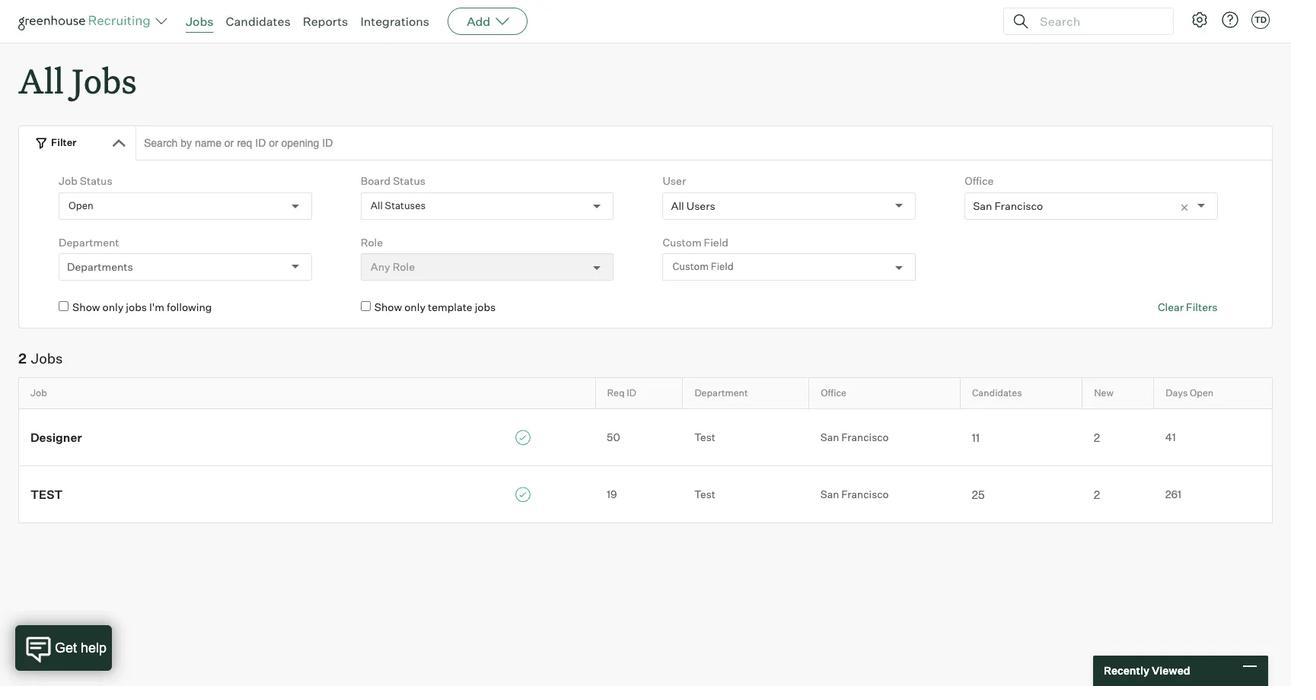 Task type: vqa. For each thing, say whether or not it's contained in the screenshot.
Integrations
yes



Task type: locate. For each thing, give the bounding box(es) containing it.
all left the users
[[671, 199, 684, 212]]

1 vertical spatial 2
[[1094, 431, 1100, 445]]

jobs for 2 jobs
[[31, 350, 63, 367]]

test
[[30, 488, 63, 503]]

2 2 link from the top
[[1082, 486, 1154, 503]]

clear filters
[[1158, 301, 1218, 314]]

jobs link
[[186, 14, 214, 29]]

0 vertical spatial office
[[965, 174, 994, 187]]

job
[[59, 174, 78, 187], [30, 388, 47, 399]]

2 test from the top
[[694, 488, 715, 501]]

custom field down all users
[[663, 236, 728, 249]]

2 link for 11
[[1082, 429, 1154, 446]]

2 link
[[1082, 429, 1154, 446], [1082, 486, 1154, 503]]

all for all jobs
[[18, 58, 64, 103]]

2 vertical spatial francisco
[[841, 488, 889, 501]]

all down board
[[371, 199, 383, 212]]

days
[[1166, 388, 1188, 399]]

all statuses
[[371, 199, 426, 212]]

integrations link
[[360, 14, 429, 29]]

0 vertical spatial san
[[973, 199, 992, 212]]

0 vertical spatial test
[[694, 431, 715, 444]]

viewed
[[1152, 665, 1190, 678]]

2 vertical spatial san francisco
[[820, 488, 889, 501]]

all up filter
[[18, 58, 64, 103]]

open right 'days'
[[1190, 388, 1213, 399]]

0 horizontal spatial status
[[80, 174, 112, 187]]

0 horizontal spatial only
[[102, 301, 124, 314]]

1 horizontal spatial all
[[371, 199, 383, 212]]

candidates up 11
[[972, 388, 1022, 399]]

Show only jobs I'm following checkbox
[[59, 302, 69, 311]]

jobs for all jobs
[[72, 58, 137, 103]]

show right show only jobs i'm following option
[[72, 301, 100, 314]]

field
[[704, 236, 728, 249], [711, 261, 734, 273]]

custom field
[[663, 236, 728, 249], [672, 261, 734, 273]]

1 vertical spatial custom field
[[672, 261, 734, 273]]

san for 25
[[820, 488, 839, 501]]

only for template
[[404, 301, 425, 314]]

custom field down the users
[[672, 261, 734, 273]]

jobs down show only jobs i'm following option
[[31, 350, 63, 367]]

0 horizontal spatial jobs
[[31, 350, 63, 367]]

1 horizontal spatial jobs
[[72, 58, 137, 103]]

department
[[59, 236, 119, 249], [695, 388, 748, 399]]

only
[[102, 301, 124, 314], [404, 301, 425, 314]]

jobs
[[186, 14, 214, 29], [72, 58, 137, 103], [31, 350, 63, 367]]

filters
[[1186, 301, 1218, 314]]

2 vertical spatial san
[[820, 488, 839, 501]]

2
[[18, 350, 27, 367], [1094, 431, 1100, 445], [1094, 488, 1100, 502]]

candidates right jobs link
[[226, 14, 291, 29]]

board status
[[361, 174, 425, 187]]

clear value image
[[1179, 202, 1189, 213]]

261
[[1165, 488, 1181, 501]]

1 vertical spatial job
[[30, 388, 47, 399]]

0 horizontal spatial jobs
[[126, 301, 147, 314]]

2 vertical spatial 2
[[1094, 488, 1100, 502]]

2 status from the left
[[393, 174, 425, 187]]

test
[[694, 431, 715, 444], [694, 488, 715, 501]]

0 horizontal spatial candidates
[[226, 14, 291, 29]]

candidates
[[226, 14, 291, 29], [972, 388, 1022, 399]]

only for jobs
[[102, 301, 124, 314]]

san
[[973, 199, 992, 212], [820, 431, 839, 444], [820, 488, 839, 501]]

status
[[80, 174, 112, 187], [393, 174, 425, 187]]

0 vertical spatial open
[[69, 199, 94, 212]]

1 vertical spatial francisco
[[841, 431, 889, 444]]

0 horizontal spatial all
[[18, 58, 64, 103]]

req
[[607, 388, 625, 399]]

1 horizontal spatial department
[[695, 388, 748, 399]]

francisco
[[994, 199, 1043, 212], [841, 431, 889, 444], [841, 488, 889, 501]]

id
[[627, 388, 636, 399]]

job down 2 jobs
[[30, 388, 47, 399]]

status for board status
[[393, 174, 425, 187]]

all for all statuses
[[371, 199, 383, 212]]

2 show from the left
[[374, 301, 402, 314]]

0 vertical spatial francisco
[[994, 199, 1043, 212]]

1 horizontal spatial open
[[1190, 388, 1213, 399]]

filter
[[51, 136, 77, 149]]

0 horizontal spatial department
[[59, 236, 119, 249]]

2 link left 261 at the bottom of the page
[[1082, 486, 1154, 503]]

custom
[[663, 236, 702, 249], [672, 261, 709, 273]]

only down departments
[[102, 301, 124, 314]]

0 horizontal spatial open
[[69, 199, 94, 212]]

0 vertical spatial 2 link
[[1082, 429, 1154, 446]]

0 vertical spatial custom field
[[663, 236, 728, 249]]

2 only from the left
[[404, 301, 425, 314]]

1 vertical spatial san francisco
[[820, 431, 889, 444]]

2 link down new
[[1082, 429, 1154, 446]]

0 horizontal spatial show
[[72, 301, 100, 314]]

1 only from the left
[[102, 301, 124, 314]]

1 2 link from the top
[[1082, 429, 1154, 446]]

1 vertical spatial department
[[695, 388, 748, 399]]

0 vertical spatial department
[[59, 236, 119, 249]]

1 horizontal spatial show
[[374, 301, 402, 314]]

board
[[361, 174, 391, 187]]

0 vertical spatial jobs
[[186, 14, 214, 29]]

1 test from the top
[[694, 431, 715, 444]]

jobs
[[126, 301, 147, 314], [475, 301, 496, 314]]

1 vertical spatial test
[[694, 488, 715, 501]]

2 horizontal spatial all
[[671, 199, 684, 212]]

1 vertical spatial field
[[711, 261, 734, 273]]

2 horizontal spatial jobs
[[186, 14, 214, 29]]

all
[[18, 58, 64, 103], [671, 199, 684, 212], [371, 199, 383, 212]]

1 horizontal spatial job
[[59, 174, 78, 187]]

candidates link
[[226, 14, 291, 29]]

2 vertical spatial jobs
[[31, 350, 63, 367]]

show right show only template jobs 'option'
[[374, 301, 402, 314]]

show
[[72, 301, 100, 314], [374, 301, 402, 314]]

open
[[69, 199, 94, 212], [1190, 388, 1213, 399]]

1 vertical spatial san
[[820, 431, 839, 444]]

only left template
[[404, 301, 425, 314]]

td
[[1254, 14, 1267, 25]]

san francisco
[[973, 199, 1043, 212], [820, 431, 889, 444], [820, 488, 889, 501]]

jobs left the 'i'm'
[[126, 301, 147, 314]]

jobs left candidates link
[[186, 14, 214, 29]]

open down job status on the left top of page
[[69, 199, 94, 212]]

1 vertical spatial office
[[821, 388, 846, 399]]

new
[[1094, 388, 1114, 399]]

41
[[1165, 431, 1176, 444]]

1 vertical spatial 2 link
[[1082, 486, 1154, 503]]

clear filters link
[[1158, 300, 1218, 315]]

jobs right template
[[475, 301, 496, 314]]

1 horizontal spatial jobs
[[475, 301, 496, 314]]

clear value element
[[1179, 193, 1197, 219]]

designer link
[[19, 429, 595, 446]]

0 vertical spatial job
[[59, 174, 78, 187]]

office
[[965, 174, 994, 187], [821, 388, 846, 399]]

1 show from the left
[[72, 301, 100, 314]]

san francisco for 25
[[820, 488, 889, 501]]

jobs down greenhouse recruiting 'image'
[[72, 58, 137, 103]]

25
[[972, 488, 985, 502]]

0 horizontal spatial job
[[30, 388, 47, 399]]

1 vertical spatial candidates
[[972, 388, 1022, 399]]

11 link
[[960, 429, 1082, 446]]

1 horizontal spatial status
[[393, 174, 425, 187]]

1 horizontal spatial only
[[404, 301, 425, 314]]

td button
[[1248, 8, 1273, 32]]

all users
[[671, 199, 715, 212]]

1 vertical spatial jobs
[[72, 58, 137, 103]]

job down filter
[[59, 174, 78, 187]]

1 status from the left
[[80, 174, 112, 187]]



Task type: describe. For each thing, give the bounding box(es) containing it.
td button
[[1251, 11, 1270, 29]]

san for 11
[[820, 431, 839, 444]]

all jobs
[[18, 58, 137, 103]]

1 vertical spatial custom
[[672, 261, 709, 273]]

departments
[[67, 260, 133, 273]]

test for 25
[[694, 488, 715, 501]]

configure image
[[1191, 11, 1209, 29]]

add
[[467, 14, 490, 29]]

Show only template jobs checkbox
[[361, 302, 371, 311]]

job for job status
[[59, 174, 78, 187]]

19
[[607, 488, 617, 501]]

50
[[607, 431, 620, 444]]

following
[[167, 301, 212, 314]]

reports
[[303, 14, 348, 29]]

show for show only jobs i'm following
[[72, 301, 100, 314]]

0 vertical spatial field
[[704, 236, 728, 249]]

2 for 11
[[1094, 431, 1100, 445]]

test link
[[19, 486, 595, 503]]

2 jobs
[[18, 350, 63, 367]]

req id
[[607, 388, 636, 399]]

greenhouse recruiting image
[[18, 12, 155, 30]]

0 vertical spatial san francisco
[[973, 199, 1043, 212]]

integrations
[[360, 14, 429, 29]]

Search text field
[[1036, 10, 1159, 32]]

1 jobs from the left
[[126, 301, 147, 314]]

1 horizontal spatial candidates
[[972, 388, 1022, 399]]

users
[[686, 199, 715, 212]]

show only template jobs
[[374, 301, 496, 314]]

11
[[972, 431, 980, 445]]

add button
[[448, 8, 528, 35]]

recently viewed
[[1104, 665, 1190, 678]]

job status
[[59, 174, 112, 187]]

0 vertical spatial custom
[[663, 236, 702, 249]]

2 link for 25
[[1082, 486, 1154, 503]]

template
[[428, 301, 472, 314]]

days open
[[1166, 388, 1213, 399]]

25 link
[[960, 486, 1082, 503]]

test for 11
[[694, 431, 715, 444]]

san francisco option
[[973, 199, 1043, 212]]

statuses
[[385, 199, 426, 212]]

0 horizontal spatial office
[[821, 388, 846, 399]]

0 vertical spatial candidates
[[226, 14, 291, 29]]

2 for 25
[[1094, 488, 1100, 502]]

show only jobs i'm following
[[72, 301, 212, 314]]

all for all users
[[671, 199, 684, 212]]

i'm
[[149, 301, 164, 314]]

role
[[361, 236, 383, 249]]

1 horizontal spatial office
[[965, 174, 994, 187]]

reports link
[[303, 14, 348, 29]]

0 vertical spatial 2
[[18, 350, 27, 367]]

user
[[663, 174, 686, 187]]

status for job status
[[80, 174, 112, 187]]

Search by name or req ID or opening ID text field
[[135, 126, 1273, 161]]

recently
[[1104, 665, 1149, 678]]

all users option
[[671, 199, 715, 212]]

clear
[[1158, 301, 1184, 314]]

1 vertical spatial open
[[1190, 388, 1213, 399]]

job for job
[[30, 388, 47, 399]]

san francisco for 11
[[820, 431, 889, 444]]

show for show only template jobs
[[374, 301, 402, 314]]

designer
[[30, 431, 82, 445]]

2 jobs from the left
[[475, 301, 496, 314]]

francisco for 11
[[841, 431, 889, 444]]

francisco for 25
[[841, 488, 889, 501]]



